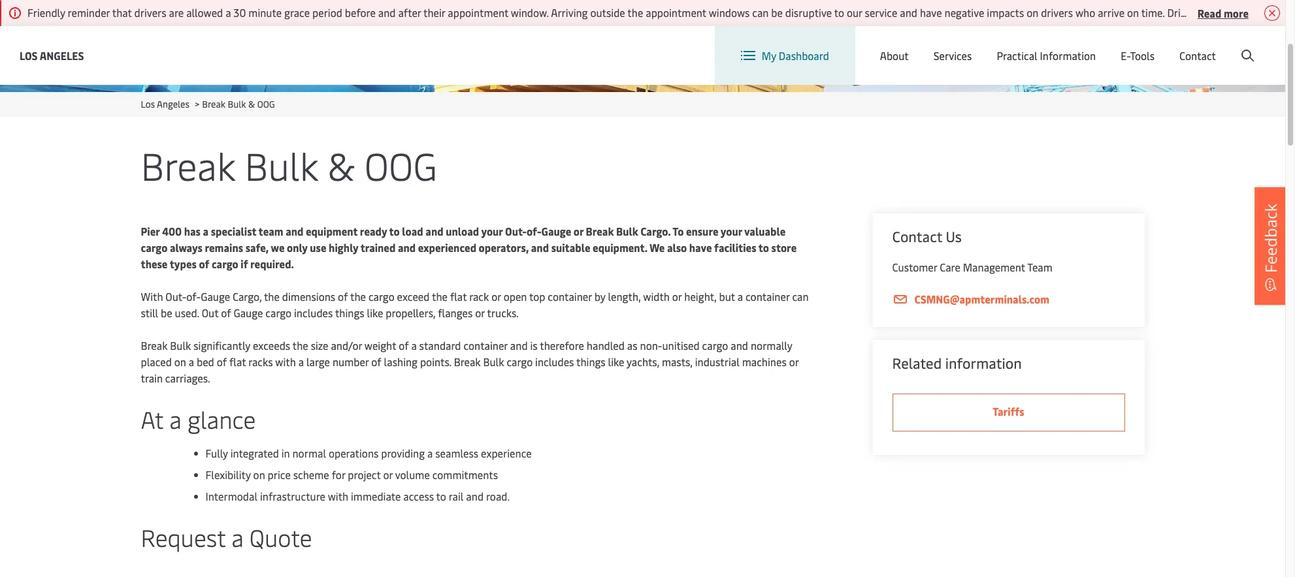 Task type: describe. For each thing, give the bounding box(es) containing it.
1 drivers from the left
[[134, 5, 166, 20]]

these
[[141, 257, 168, 271]]

and up experienced
[[426, 224, 443, 239]]

switch location button
[[897, 38, 992, 52]]

and up industrial
[[731, 339, 748, 353]]

menu
[[1066, 38, 1093, 53]]

rail
[[449, 490, 464, 504]]

and left is at the bottom of page
[[510, 339, 528, 353]]

cargo left exceed
[[369, 290, 395, 304]]

load
[[402, 224, 423, 239]]

a left "seamless"
[[427, 446, 433, 461]]

can inside with out-of-gauge cargo, the dimensions of the cargo exceed the flat rack or open top container by length, width or height, but a container can still be used. out of gauge cargo includes things like propellers, flanges or trucks.
[[792, 290, 809, 304]]

to down valuable
[[759, 241, 769, 255]]

period
[[312, 5, 342, 20]]

unitised
[[662, 339, 700, 353]]

seamless
[[435, 446, 479, 461]]

more
[[1224, 6, 1249, 20]]

0 vertical spatial &
[[248, 98, 255, 110]]

or right width
[[672, 290, 682, 304]]

and left after
[[378, 5, 396, 20]]

e-tools button
[[1121, 26, 1155, 85]]

also
[[667, 241, 687, 255]]

drivers
[[1167, 5, 1200, 20]]

my dashboard
[[762, 48, 829, 63]]

break up 'placed' on the bottom of page
[[141, 339, 168, 353]]

dashboard
[[779, 48, 829, 63]]

1 outside from the left
[[590, 5, 625, 20]]

bed
[[197, 355, 214, 369]]

switch
[[918, 38, 949, 52]]

project
[[348, 468, 381, 482]]

friendly
[[27, 5, 65, 20]]

placed
[[141, 355, 172, 369]]

30
[[234, 5, 246, 20]]

the inside break bulk significantly exceeds the size and/or weight of a standard container and is therefore handled as non-unitised cargo and normally placed on a bed of flat racks with a large number of lashing points. break bulk cargo includes things like yachts, masts, industrial machines or train carriages.
[[293, 339, 308, 353]]

of right bed
[[217, 355, 227, 369]]

contact for contact us
[[892, 227, 942, 246]]

and right rail
[[466, 490, 484, 504]]

intermodal
[[206, 490, 258, 504]]

cargo.
[[641, 224, 671, 239]]

flat inside with out-of-gauge cargo, the dimensions of the cargo exceed the flat rack or open top container by length, width or height, but a container can still be used. out of gauge cargo includes things like propellers, flanges or trucks.
[[450, 290, 467, 304]]

a down intermodal
[[232, 522, 244, 554]]

request
[[141, 522, 226, 554]]

service
[[865, 5, 898, 20]]

1 vertical spatial with
[[328, 490, 348, 504]]

2 vertical spatial gauge
[[234, 306, 263, 320]]

los angeles > break bulk & oog
[[141, 98, 275, 110]]

impacts
[[987, 5, 1024, 20]]

trucks.
[[487, 306, 519, 320]]

a right at
[[169, 403, 181, 435]]

about button
[[880, 26, 909, 85]]

or inside pier 400 has a specialist team and equipment ready to load and unload your out-of-gauge or break bulk cargo. to ensure your valuable cargo always remains safe, we only use highly trained and experienced operators, and suitable equipment. we also have facilities to store these types of cargo if required.
[[574, 224, 584, 239]]

out- inside pier 400 has a specialist team and equipment ready to load and unload your out-of-gauge or break bulk cargo. to ensure your valuable cargo always remains safe, we only use highly trained and experienced operators, and suitable equipment. we also have facilities to store these types of cargo if required.
[[505, 224, 527, 239]]

container inside break bulk significantly exceeds the size and/or weight of a standard container and is therefore handled as non-unitised cargo and normally placed on a bed of flat racks with a large number of lashing points. break bulk cargo includes things like yachts, masts, industrial machines or train carriages.
[[464, 339, 508, 353]]

things inside with out-of-gauge cargo, the dimensions of the cargo exceed the flat rack or open top container by length, width or height, but a container can still be used. out of gauge cargo includes things like propellers, flanges or trucks.
[[335, 306, 364, 320]]

with inside break bulk significantly exceeds the size and/or weight of a standard container and is therefore handled as non-unitised cargo and normally placed on a bed of flat racks with a large number of lashing points. break bulk cargo includes things like yachts, masts, industrial machines or train carriages.
[[275, 355, 296, 369]]

feedback
[[1260, 204, 1282, 273]]

a up lashing
[[411, 339, 417, 353]]

team
[[259, 224, 283, 239]]

normal
[[292, 446, 326, 461]]

train
[[141, 371, 163, 386]]

with out-of-gauge cargo, the dimensions of the cargo exceed the flat rack or open top container by length, width or height, but a container can still be used. out of gauge cargo includes things like propellers, flanges or trucks.
[[141, 290, 809, 320]]

weight
[[365, 339, 396, 353]]

gauge inside pier 400 has a specialist team and equipment ready to load and unload your out-of-gauge or break bulk cargo. to ensure your valuable cargo always remains safe, we only use highly trained and experienced operators, and suitable equipment. we also have facilities to store these types of cargo if required.
[[541, 224, 571, 239]]

1 that from the left
[[112, 5, 132, 20]]

to left load in the top of the page
[[389, 224, 400, 239]]

los angeles
[[20, 48, 84, 62]]

login / create account
[[1155, 38, 1261, 53]]

0 vertical spatial be
[[771, 5, 783, 20]]

break right >
[[202, 98, 226, 110]]

2 appointment from the left
[[646, 5, 706, 20]]

allowed
[[186, 5, 223, 20]]

window.
[[511, 5, 549, 20]]

0 vertical spatial have
[[920, 5, 942, 20]]

0 horizontal spatial can
[[752, 5, 769, 20]]

csmng@apmterminals.com link
[[892, 291, 1125, 308]]

of inside pier 400 has a specialist team and equipment ready to load and unload your out-of-gauge or break bulk cargo. to ensure your valuable cargo always remains safe, we only use highly trained and experienced operators, and suitable equipment. we also have facilities to store these types of cargo if required.
[[199, 257, 209, 271]]

tariffs
[[993, 405, 1025, 419]]

normally
[[751, 339, 792, 353]]

break bulk image
[[0, 0, 1286, 92]]

services button
[[934, 26, 972, 85]]

0 vertical spatial oog
[[257, 98, 275, 110]]

us
[[946, 227, 962, 246]]

and/or
[[331, 339, 362, 353]]

and left suitable
[[531, 241, 549, 255]]

contact for contact
[[1180, 48, 1216, 63]]

still
[[141, 306, 158, 320]]

tools
[[1130, 48, 1155, 63]]

has
[[184, 224, 201, 239]]

break bulk & oog
[[141, 139, 437, 191]]

e-tools
[[1121, 48, 1155, 63]]

specialist
[[211, 224, 256, 239]]

of right out
[[221, 306, 231, 320]]

time.
[[1142, 5, 1165, 20]]

2 arrive from the left
[[1225, 5, 1252, 20]]

minute
[[249, 5, 282, 20]]

feedback button
[[1255, 187, 1287, 305]]

read more button
[[1198, 5, 1249, 21]]

if
[[241, 257, 248, 271]]

quote
[[250, 522, 312, 554]]

suitable
[[551, 241, 590, 255]]

2 outside from the left
[[1254, 5, 1289, 20]]

yachts,
[[627, 355, 659, 369]]

cargo up industrial
[[702, 339, 728, 353]]

pier 400 has a specialist team and equipment ready to load and unload your out-of-gauge or break bulk cargo. to ensure your valuable cargo always remains safe, we only use highly trained and experienced operators, and suitable equipment. we also have facilities to store these types of cargo if required.
[[141, 224, 797, 271]]

2 drivers from the left
[[1041, 5, 1073, 20]]

cargo up "these"
[[141, 241, 168, 255]]

scheme
[[293, 468, 329, 482]]

bulk inside pier 400 has a specialist team and equipment ready to load and unload your out-of-gauge or break bulk cargo. to ensure your valuable cargo always remains safe, we only use highly trained and experienced operators, and suitable equipment. we also have facilities to store these types of cargo if required.
[[616, 224, 638, 239]]

of- inside pier 400 has a specialist team and equipment ready to load and unload your out-of-gauge or break bulk cargo. to ensure your valuable cargo always remains safe, we only use highly trained and experienced operators, and suitable equipment. we also have facilities to store these types of cargo if required.
[[527, 224, 541, 239]]

at
[[141, 403, 163, 435]]

unload
[[446, 224, 479, 239]]

open
[[504, 290, 527, 304]]

ensure
[[686, 224, 719, 239]]

or right the project
[[383, 468, 393, 482]]

a left bed
[[189, 355, 194, 369]]

400
[[162, 224, 182, 239]]

and down load in the top of the page
[[398, 241, 416, 255]]

read more
[[1198, 6, 1249, 20]]

break inside pier 400 has a specialist team and equipment ready to load and unload your out-of-gauge or break bulk cargo. to ensure your valuable cargo always remains safe, we only use highly trained and experienced operators, and suitable equipment. we also have facilities to store these types of cargo if required.
[[586, 224, 614, 239]]

on left price
[[253, 468, 265, 482]]

we
[[650, 241, 665, 255]]

before
[[345, 5, 376, 20]]

or inside break bulk significantly exceeds the size and/or weight of a standard container and is therefore handled as non-unitised cargo and normally placed on a bed of flat racks with a large number of lashing points. break bulk cargo includes things like yachts, masts, industrial machines or train carriages.
[[789, 355, 799, 369]]

significantly
[[194, 339, 250, 353]]

1 your from the left
[[481, 224, 503, 239]]

glance
[[187, 403, 256, 435]]

cargo down is at the bottom of page
[[507, 355, 533, 369]]

1 vertical spatial oog
[[364, 139, 437, 191]]

break down >
[[141, 139, 235, 191]]

trained
[[361, 241, 396, 255]]

includes inside break bulk significantly exceeds the size and/or weight of a standard container and is therefore handled as non-unitised cargo and normally placed on a bed of flat racks with a large number of lashing points. break bulk cargo includes things like yachts, masts, industrial machines or train carriages.
[[535, 355, 574, 369]]

immediate
[[351, 490, 401, 504]]

large
[[306, 355, 330, 369]]



Task type: vqa. For each thing, say whether or not it's contained in the screenshot.
Practical Information dropdown button
yes



Task type: locate. For each thing, give the bounding box(es) containing it.
propellers,
[[386, 306, 435, 320]]

gauge
[[541, 224, 571, 239], [201, 290, 230, 304], [234, 306, 263, 320]]

industrial
[[695, 355, 740, 369]]

store
[[772, 241, 797, 255]]

of right dimensions
[[338, 290, 348, 304]]

of- up the operators,
[[527, 224, 541, 239]]

of- inside with out-of-gauge cargo, the dimensions of the cargo exceed the flat rack or open top container by length, width or height, but a container can still be used. out of gauge cargo includes things like propellers, flanges or trucks.
[[186, 290, 201, 304]]

a left 30
[[226, 5, 231, 20]]

1 vertical spatial out-
[[166, 290, 186, 304]]

have down ensure
[[689, 241, 712, 255]]

a right has
[[203, 224, 209, 239]]

providing
[[381, 446, 425, 461]]

container left by
[[548, 290, 592, 304]]

1 horizontal spatial of-
[[527, 224, 541, 239]]

and up only
[[286, 224, 304, 239]]

out- inside with out-of-gauge cargo, the dimensions of the cargo exceed the flat rack or open top container by length, width or height, but a container can still be used. out of gauge cargo includes things like propellers, flanges or trucks.
[[166, 290, 186, 304]]

with down exceeds at the bottom of page
[[275, 355, 296, 369]]

of- up used.
[[186, 290, 201, 304]]

0 horizontal spatial appointment
[[448, 5, 508, 20]]

in
[[281, 446, 290, 461]]

los angeles link
[[20, 47, 84, 64], [141, 98, 189, 110]]

>
[[195, 98, 200, 110]]

0 vertical spatial gauge
[[541, 224, 571, 239]]

required.
[[250, 257, 294, 271]]

of up lashing
[[399, 339, 409, 353]]

0 horizontal spatial that
[[112, 5, 132, 20]]

experience
[[481, 446, 532, 461]]

1 horizontal spatial out-
[[505, 224, 527, 239]]

arrive right 'read'
[[1225, 5, 1252, 20]]

a inside pier 400 has a specialist team and equipment ready to load and unload your out-of-gauge or break bulk cargo. to ensure your valuable cargo always remains safe, we only use highly trained and experienced operators, and suitable equipment. we also have facilities to store these types of cargo if required.
[[203, 224, 209, 239]]

2 horizontal spatial container
[[746, 290, 790, 304]]

0 horizontal spatial los
[[20, 48, 38, 62]]

to left rail
[[436, 490, 446, 504]]

1 horizontal spatial be
[[771, 5, 783, 20]]

includes
[[294, 306, 333, 320], [535, 355, 574, 369]]

flat inside break bulk significantly exceeds the size and/or weight of a standard container and is therefore handled as non-unitised cargo and normally placed on a bed of flat racks with a large number of lashing points. break bulk cargo includes things like yachts, masts, industrial machines or train carriages.
[[229, 355, 246, 369]]

arriving
[[551, 5, 588, 20]]

of
[[199, 257, 209, 271], [338, 290, 348, 304], [221, 306, 231, 320], [399, 339, 409, 353], [217, 355, 227, 369], [371, 355, 381, 369]]

0 vertical spatial los
[[20, 48, 38, 62]]

1 horizontal spatial los
[[141, 98, 155, 110]]

0 vertical spatial los angeles link
[[20, 47, 84, 64]]

customer care management team
[[892, 260, 1053, 274]]

be
[[771, 5, 783, 20], [161, 306, 172, 320]]

negative
[[945, 5, 985, 20]]

0 horizontal spatial gauge
[[201, 290, 230, 304]]

1 horizontal spatial contact
[[1180, 48, 1216, 63]]

with
[[275, 355, 296, 369], [328, 490, 348, 504]]

related information
[[892, 354, 1022, 373]]

therefore
[[540, 339, 584, 353]]

0 horizontal spatial angeles
[[40, 48, 84, 62]]

0 horizontal spatial your
[[481, 224, 503, 239]]

or right rack at bottom left
[[492, 290, 501, 304]]

road.
[[486, 490, 510, 504]]

1 vertical spatial includes
[[535, 355, 574, 369]]

flat up the flanges on the bottom left of page
[[450, 290, 467, 304]]

global menu
[[1034, 38, 1093, 53]]

practical information button
[[997, 26, 1096, 85]]

top
[[529, 290, 545, 304]]

container right but
[[746, 290, 790, 304]]

0 horizontal spatial like
[[367, 306, 383, 320]]

1 horizontal spatial can
[[792, 290, 809, 304]]

safe,
[[245, 241, 269, 255]]

a inside with out-of-gauge cargo, the dimensions of the cargo exceed the flat rack or open top container by length, width or height, but a container can still be used. out of gauge cargo includes things like propellers, flanges or trucks.
[[738, 290, 743, 304]]

have up the switch on the top of page
[[920, 5, 942, 20]]

account
[[1222, 38, 1261, 53]]

fully integrated in normal operations providing a seamless experience
[[206, 446, 532, 461]]

includes down dimensions
[[294, 306, 333, 320]]

0 horizontal spatial container
[[464, 339, 508, 353]]

standard
[[419, 339, 461, 353]]

flanges
[[438, 306, 473, 320]]

angeles down friendly
[[40, 48, 84, 62]]

location
[[951, 38, 992, 52]]

or down "normally"
[[789, 355, 799, 369]]

0 vertical spatial of-
[[527, 224, 541, 239]]

to left our
[[834, 5, 844, 20]]

0 vertical spatial angeles
[[40, 48, 84, 62]]

cargo,
[[233, 290, 262, 304]]

cargo up exceeds at the bottom of page
[[266, 306, 292, 320]]

0 vertical spatial can
[[752, 5, 769, 20]]

1 vertical spatial of-
[[186, 290, 201, 304]]

angeles for los angeles > break bulk & oog
[[157, 98, 189, 110]]

0 horizontal spatial outside
[[590, 5, 625, 20]]

1 vertical spatial be
[[161, 306, 172, 320]]

1 horizontal spatial includes
[[535, 355, 574, 369]]

0 vertical spatial things
[[335, 306, 364, 320]]

0 horizontal spatial los angeles link
[[20, 47, 84, 64]]

things down handled on the left bottom
[[576, 355, 606, 369]]

can right 'windows'
[[752, 5, 769, 20]]

or down rack at bottom left
[[475, 306, 485, 320]]

1 horizontal spatial container
[[548, 290, 592, 304]]

0 horizontal spatial out-
[[166, 290, 186, 304]]

our
[[847, 5, 862, 20]]

a right but
[[738, 290, 743, 304]]

outside
[[590, 5, 625, 20], [1254, 5, 1289, 20]]

and
[[378, 5, 396, 20], [900, 5, 918, 20], [286, 224, 304, 239], [426, 224, 443, 239], [398, 241, 416, 255], [531, 241, 549, 255], [510, 339, 528, 353], [731, 339, 748, 353], [466, 490, 484, 504]]

1 vertical spatial los
[[141, 98, 155, 110]]

1 horizontal spatial outside
[[1254, 5, 1289, 20]]

1 horizontal spatial &
[[328, 139, 355, 191]]

points.
[[420, 355, 451, 369]]

angeles
[[40, 48, 84, 62], [157, 98, 189, 110]]

things up "and/or"
[[335, 306, 364, 320]]

a
[[226, 5, 231, 20], [203, 224, 209, 239], [738, 290, 743, 304], [411, 339, 417, 353], [189, 355, 194, 369], [298, 355, 304, 369], [169, 403, 181, 435], [427, 446, 433, 461], [232, 522, 244, 554]]

number
[[333, 355, 369, 369]]

read
[[1198, 6, 1222, 20]]

like up weight
[[367, 306, 383, 320]]

0 vertical spatial out-
[[505, 224, 527, 239]]

switch location
[[918, 38, 992, 52]]

1 horizontal spatial your
[[721, 224, 742, 239]]

appointment
[[448, 5, 508, 20], [646, 5, 706, 20]]

0 vertical spatial like
[[367, 306, 383, 320]]

like inside break bulk significantly exceeds the size and/or weight of a standard container and is therefore handled as non-unitised cargo and normally placed on a bed of flat racks with a large number of lashing points. break bulk cargo includes things like yachts, masts, industrial machines or train carriages.
[[608, 355, 624, 369]]

practical
[[997, 48, 1038, 63]]

1 horizontal spatial like
[[608, 355, 624, 369]]

can down store
[[792, 290, 809, 304]]

out- up the operators,
[[505, 224, 527, 239]]

on right impacts
[[1027, 5, 1039, 20]]

close alert image
[[1265, 5, 1280, 21]]

we
[[271, 241, 285, 255]]

includes down therefore
[[535, 355, 574, 369]]

1 horizontal spatial arrive
[[1225, 5, 1252, 20]]

2 that from the left
[[1203, 5, 1222, 20]]

equipment
[[306, 224, 358, 239]]

dimensions
[[282, 290, 335, 304]]

be left disruptive
[[771, 5, 783, 20]]

break up equipment.
[[586, 224, 614, 239]]

on inside break bulk significantly exceeds the size and/or weight of a standard container and is therefore handled as non-unitised cargo and normally placed on a bed of flat racks with a large number of lashing points. break bulk cargo includes things like yachts, masts, industrial machines or train carriages.
[[174, 355, 186, 369]]

arrive right who
[[1098, 5, 1125, 20]]

2 horizontal spatial gauge
[[541, 224, 571, 239]]

a left large
[[298, 355, 304, 369]]

services
[[934, 48, 972, 63]]

container down trucks.
[[464, 339, 508, 353]]

1 vertical spatial like
[[608, 355, 624, 369]]

1 vertical spatial &
[[328, 139, 355, 191]]

1 vertical spatial angeles
[[157, 98, 189, 110]]

1 vertical spatial flat
[[229, 355, 246, 369]]

los for los angeles > break bulk & oog
[[141, 98, 155, 110]]

1 horizontal spatial angeles
[[157, 98, 189, 110]]

0 vertical spatial with
[[275, 355, 296, 369]]

on
[[1027, 5, 1039, 20], [1127, 5, 1139, 20], [174, 355, 186, 369], [253, 468, 265, 482]]

0 horizontal spatial of-
[[186, 290, 201, 304]]

csmng@apmterminals.com
[[915, 292, 1050, 307]]

or up suitable
[[574, 224, 584, 239]]

on up carriages.
[[174, 355, 186, 369]]

machines
[[742, 355, 787, 369]]

global menu button
[[1005, 26, 1106, 65]]

1 horizontal spatial things
[[576, 355, 606, 369]]

exceed
[[397, 290, 430, 304]]

1 horizontal spatial los angeles link
[[141, 98, 189, 110]]

1 horizontal spatial with
[[328, 490, 348, 504]]

los for los angeles
[[20, 48, 38, 62]]

on left the time.
[[1127, 5, 1139, 20]]

1 vertical spatial can
[[792, 290, 809, 304]]

gauge up suitable
[[541, 224, 571, 239]]

gauge up out
[[201, 290, 230, 304]]

0 horizontal spatial &
[[248, 98, 255, 110]]

of right types
[[199, 257, 209, 271]]

with down the for
[[328, 490, 348, 504]]

your up facilities
[[721, 224, 742, 239]]

2 your from the left
[[721, 224, 742, 239]]

be inside with out-of-gauge cargo, the dimensions of the cargo exceed the flat rack or open top container by length, width or height, but a container can still be used. out of gauge cargo includes things like propellers, flanges or trucks.
[[161, 306, 172, 320]]

angeles left >
[[157, 98, 189, 110]]

things inside break bulk significantly exceeds the size and/or weight of a standard container and is therefore handled as non-unitised cargo and normally placed on a bed of flat racks with a large number of lashing points. break bulk cargo includes things like yachts, masts, industrial machines or train carriages.
[[576, 355, 606, 369]]

my
[[762, 48, 776, 63]]

break right the points.
[[454, 355, 481, 369]]

0 horizontal spatial with
[[275, 355, 296, 369]]

out- up used.
[[166, 290, 186, 304]]

commitments
[[432, 468, 498, 482]]

access
[[403, 490, 434, 504]]

0 horizontal spatial oog
[[257, 98, 275, 110]]

1 horizontal spatial gauge
[[234, 306, 263, 320]]

out-
[[505, 224, 527, 239], [166, 290, 186, 304]]

of down weight
[[371, 355, 381, 369]]

request a quote
[[141, 522, 312, 554]]

as
[[627, 339, 638, 353]]

1 vertical spatial things
[[576, 355, 606, 369]]

includes inside with out-of-gauge cargo, the dimensions of the cargo exceed the flat rack or open top container by length, width or height, but a container can still be used. out of gauge cargo includes things like propellers, flanges or trucks.
[[294, 306, 333, 320]]

fully
[[206, 446, 228, 461]]

and right the service
[[900, 5, 918, 20]]

equipment.
[[593, 241, 647, 255]]

that right reminder
[[112, 5, 132, 20]]

volume
[[395, 468, 430, 482]]

about
[[880, 48, 909, 63]]

1 horizontal spatial have
[[920, 5, 942, 20]]

1 appointment from the left
[[448, 5, 508, 20]]

drivers left are
[[134, 5, 166, 20]]

care
[[940, 260, 961, 274]]

0 horizontal spatial things
[[335, 306, 364, 320]]

like inside with out-of-gauge cargo, the dimensions of the cargo exceed the flat rack or open top container by length, width or height, but a container can still be used. out of gauge cargo includes things like propellers, flanges or trucks.
[[367, 306, 383, 320]]

your up the operators,
[[481, 224, 503, 239]]

pier
[[141, 224, 160, 239]]

appointment left 'windows'
[[646, 5, 706, 20]]

1 horizontal spatial oog
[[364, 139, 437, 191]]

1 arrive from the left
[[1098, 5, 1125, 20]]

cargo down remains
[[212, 257, 238, 271]]

drivers left who
[[1041, 5, 1073, 20]]

1 horizontal spatial drivers
[[1041, 5, 1073, 20]]

los angeles link down friendly
[[20, 47, 84, 64]]

0 horizontal spatial have
[[689, 241, 712, 255]]

0 vertical spatial contact
[[1180, 48, 1216, 63]]

arrive
[[1098, 5, 1125, 20], [1225, 5, 1252, 20]]

the
[[628, 5, 643, 20], [264, 290, 280, 304], [350, 290, 366, 304], [432, 290, 448, 304], [293, 339, 308, 353]]

operators,
[[479, 241, 529, 255]]

0 horizontal spatial contact
[[892, 227, 942, 246]]

los down friendly
[[20, 48, 38, 62]]

used.
[[175, 306, 199, 320]]

that left more
[[1203, 5, 1222, 20]]

appointment right their
[[448, 5, 508, 20]]

like down handled on the left bottom
[[608, 355, 624, 369]]

outside right the arriving
[[590, 5, 625, 20]]

los angeles link left >
[[141, 98, 189, 110]]

1 horizontal spatial flat
[[450, 290, 467, 304]]

after
[[398, 5, 421, 20]]

0 horizontal spatial flat
[[229, 355, 246, 369]]

0 horizontal spatial be
[[161, 306, 172, 320]]

los left >
[[141, 98, 155, 110]]

1 vertical spatial los angeles link
[[141, 98, 189, 110]]

0 vertical spatial flat
[[450, 290, 467, 304]]

are
[[169, 5, 184, 20]]

to
[[673, 224, 684, 239]]

1 vertical spatial contact
[[892, 227, 942, 246]]

flat
[[450, 290, 467, 304], [229, 355, 246, 369]]

gauge down cargo,
[[234, 306, 263, 320]]

have inside pier 400 has a specialist team and equipment ready to load and unload your out-of-gauge or break bulk cargo. to ensure your valuable cargo always remains safe, we only use highly trained and experienced operators, and suitable equipment. we also have facilities to store these types of cargo if required.
[[689, 241, 712, 255]]

practical information
[[997, 48, 1096, 63]]

angeles for los angeles
[[40, 48, 84, 62]]

1 vertical spatial have
[[689, 241, 712, 255]]

related
[[892, 354, 942, 373]]

1 horizontal spatial appointment
[[646, 5, 706, 20]]

rack
[[469, 290, 489, 304]]

outside left t
[[1254, 5, 1289, 20]]

be right the still
[[161, 306, 172, 320]]

0 vertical spatial includes
[[294, 306, 333, 320]]

0 horizontal spatial includes
[[294, 306, 333, 320]]

0 horizontal spatial drivers
[[134, 5, 166, 20]]

contact
[[1180, 48, 1216, 63], [892, 227, 942, 246]]

1 horizontal spatial that
[[1203, 5, 1222, 20]]

flat down significantly
[[229, 355, 246, 369]]

1 vertical spatial gauge
[[201, 290, 230, 304]]

types
[[170, 257, 197, 271]]

contact button
[[1180, 26, 1216, 85]]

0 horizontal spatial arrive
[[1098, 5, 1125, 20]]

out
[[202, 306, 218, 320]]



